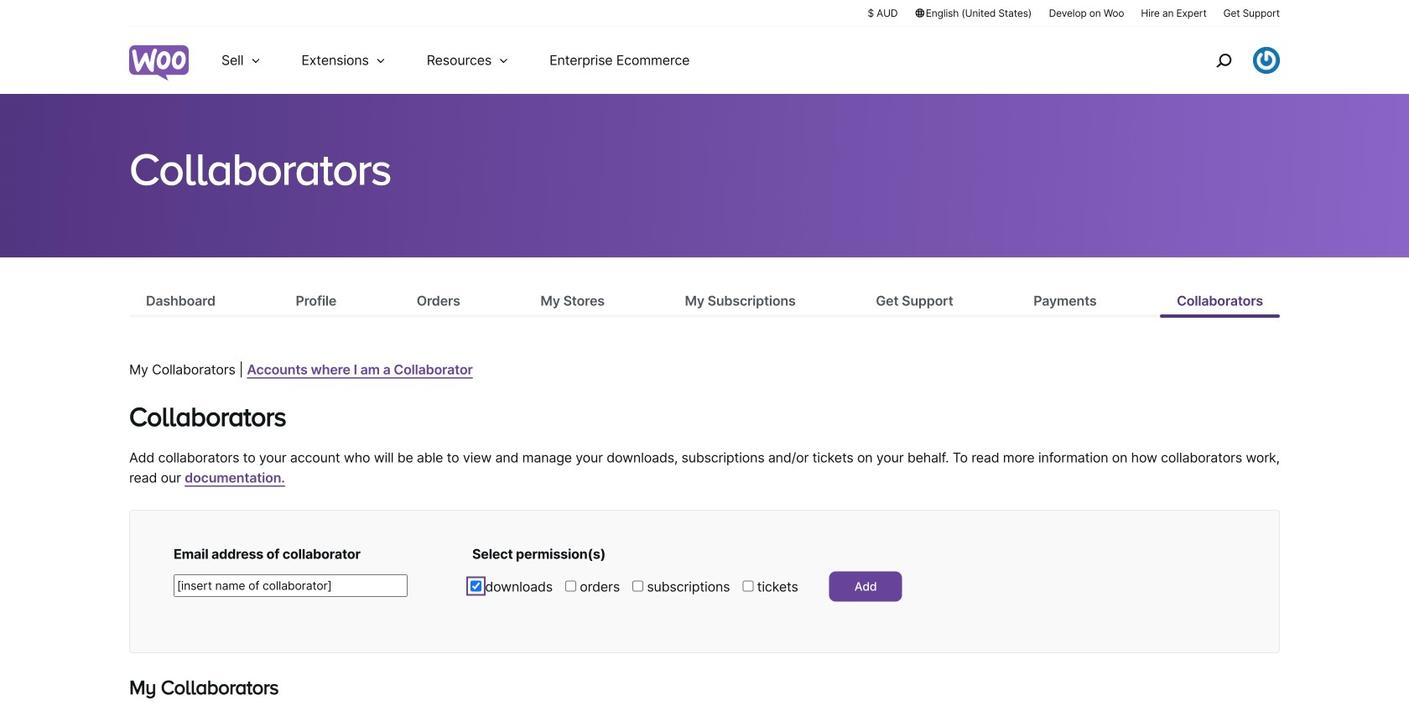 Task type: describe. For each thing, give the bounding box(es) containing it.
search image
[[1210, 47, 1237, 74]]

service navigation menu element
[[1180, 33, 1280, 88]]



Task type: locate. For each thing, give the bounding box(es) containing it.
None checkbox
[[471, 581, 481, 592], [632, 581, 643, 592], [743, 581, 753, 592], [471, 581, 481, 592], [632, 581, 643, 592], [743, 581, 753, 592]]

None checkbox
[[565, 581, 576, 592]]

open account menu image
[[1253, 47, 1280, 74]]



